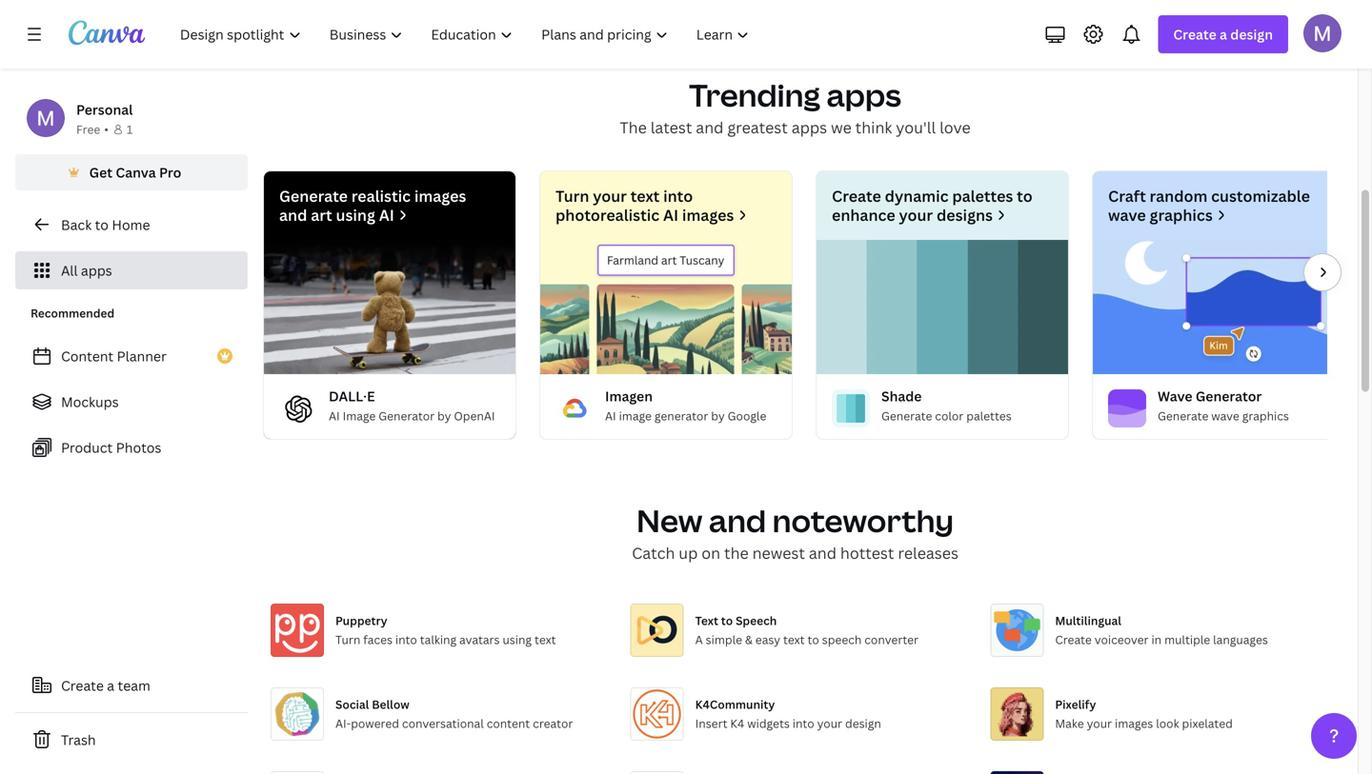Task type: locate. For each thing, give the bounding box(es) containing it.
palettes inside create dynamic palettes to enhance your designs
[[953, 186, 1014, 206]]

1 horizontal spatial turn
[[556, 186, 590, 206]]

product
[[61, 439, 113, 457]]

multiple
[[1165, 632, 1211, 648]]

into inside turn your text into photorealistic ai images
[[664, 186, 693, 206]]

palettes right color
[[967, 408, 1012, 424]]

create
[[1174, 25, 1217, 43], [832, 186, 882, 206], [1056, 632, 1092, 648], [61, 677, 104, 695]]

1 horizontal spatial using
[[503, 632, 532, 648]]

easy
[[756, 632, 781, 648]]

by left google
[[711, 408, 725, 424]]

to up simple
[[721, 613, 733, 629]]

faces
[[363, 632, 393, 648]]

puppetry
[[336, 613, 388, 629]]

ai
[[379, 205, 394, 225], [663, 205, 679, 225], [329, 408, 340, 424], [605, 408, 616, 424]]

0 horizontal spatial images
[[415, 186, 466, 206]]

speech
[[822, 632, 862, 648]]

1 horizontal spatial generate
[[882, 408, 933, 424]]

1 horizontal spatial by
[[711, 408, 725, 424]]

your inside turn your text into photorealistic ai images
[[593, 186, 627, 206]]

by for generate realistic images and art using ai
[[438, 408, 451, 424]]

google
[[728, 408, 767, 424]]

k4community
[[696, 697, 775, 713]]

2 vertical spatial apps
[[81, 262, 112, 280]]

graphics for random
[[1150, 205, 1213, 225]]

speech
[[736, 613, 777, 629]]

into right "faces"
[[396, 632, 417, 648]]

to left speech
[[808, 632, 820, 648]]

create for create a design
[[1174, 25, 1217, 43]]

wave for generator
[[1212, 408, 1240, 424]]

1 horizontal spatial wave
[[1212, 408, 1240, 424]]

voiceover
[[1095, 632, 1149, 648]]

1 vertical spatial using
[[503, 632, 532, 648]]

1 vertical spatial graphics
[[1243, 408, 1290, 424]]

0 horizontal spatial a
[[107, 677, 114, 695]]

2 horizontal spatial images
[[1115, 716, 1154, 732]]

apps
[[827, 74, 902, 116], [792, 117, 828, 138], [81, 262, 112, 280]]

using right avatars
[[503, 632, 532, 648]]

greatest
[[728, 117, 788, 138]]

dall·e image
[[264, 240, 516, 375], [279, 390, 317, 428]]

1 vertical spatial generator
[[379, 408, 435, 424]]

conversational
[[402, 716, 484, 732]]

2 by from the left
[[711, 408, 725, 424]]

0 horizontal spatial wave
[[1109, 205, 1146, 225]]

all apps link
[[15, 252, 248, 290]]

generate down shade
[[882, 408, 933, 424]]

0 horizontal spatial graphics
[[1150, 205, 1213, 225]]

generator
[[1196, 387, 1262, 406], [379, 408, 435, 424]]

trending
[[689, 74, 821, 116]]

wave generator image
[[1093, 240, 1345, 375]]

generate down wave
[[1158, 408, 1209, 424]]

0 horizontal spatial turn
[[336, 632, 361, 648]]

0 vertical spatial imagen image
[[540, 240, 792, 375]]

graphics inside the wave generator generate wave graphics
[[1243, 408, 1290, 424]]

apps left we
[[792, 117, 828, 138]]

0 horizontal spatial using
[[336, 205, 375, 225]]

design down speech
[[846, 716, 882, 732]]

a for design
[[1220, 25, 1228, 43]]

puppetry turn faces into talking avatars using text
[[336, 613, 556, 648]]

0 vertical spatial into
[[664, 186, 693, 206]]

bellow
[[372, 697, 410, 713]]

pro
[[159, 163, 181, 182]]

by for turn your text into photorealistic ai images
[[711, 408, 725, 424]]

into inside puppetry turn faces into talking avatars using text
[[396, 632, 417, 648]]

images
[[415, 186, 466, 206], [682, 205, 734, 225], [1115, 716, 1154, 732]]

0 horizontal spatial text
[[535, 632, 556, 648]]

to right back
[[95, 216, 109, 234]]

apps right all
[[81, 262, 112, 280]]

apps up think
[[827, 74, 902, 116]]

planner
[[117, 347, 167, 366]]

home
[[112, 216, 150, 234]]

a
[[696, 632, 703, 648]]

your left the designs
[[899, 205, 933, 225]]

0 vertical spatial apps
[[827, 74, 902, 116]]

1 vertical spatial design
[[846, 716, 882, 732]]

1 horizontal spatial a
[[1220, 25, 1228, 43]]

ai inside imagen ai image generator by google
[[605, 408, 616, 424]]

0 horizontal spatial generator
[[379, 408, 435, 424]]

wave
[[1109, 205, 1146, 225], [1212, 408, 1240, 424]]

new and noteworthy catch up on the newest and hottest releases
[[632, 500, 959, 564]]

text inside turn your text into photorealistic ai images
[[631, 186, 660, 206]]

0 vertical spatial palettes
[[953, 186, 1014, 206]]

ai inside dall·e ai image generator by openai
[[329, 408, 340, 424]]

photorealistic
[[556, 205, 660, 225]]

text right avatars
[[535, 632, 556, 648]]

to
[[1017, 186, 1033, 206], [95, 216, 109, 234], [721, 613, 733, 629], [808, 632, 820, 648]]

graphics
[[1150, 205, 1213, 225], [1243, 408, 1290, 424]]

0 vertical spatial graphics
[[1150, 205, 1213, 225]]

0 horizontal spatial into
[[396, 632, 417, 648]]

k4
[[731, 716, 745, 732]]

using inside puppetry turn faces into talking avatars using text
[[503, 632, 532, 648]]

into right widgets
[[793, 716, 815, 732]]

1 vertical spatial imagen image
[[556, 390, 594, 428]]

design left maria williams icon on the top of the page
[[1231, 25, 1274, 43]]

random
[[1150, 186, 1208, 206]]

social
[[336, 697, 369, 713]]

into
[[664, 186, 693, 206], [396, 632, 417, 648], [793, 716, 815, 732]]

image
[[619, 408, 652, 424]]

your right widgets
[[817, 716, 843, 732]]

and right latest
[[696, 117, 724, 138]]

wave generator generate wave graphics
[[1158, 387, 1290, 424]]

back to home link
[[15, 206, 248, 244]]

1 horizontal spatial images
[[682, 205, 734, 225]]

text right easy
[[784, 632, 805, 648]]

wave for random
[[1109, 205, 1146, 225]]

generate inside generate realistic images and art using ai
[[279, 186, 348, 206]]

ai inside generate realistic images and art using ai
[[379, 205, 394, 225]]

releases
[[898, 543, 959, 564]]

and up the
[[709, 500, 767, 542]]

create inside the multilingual create voiceover in multiple languages
[[1056, 632, 1092, 648]]

create inside create dynamic palettes to enhance your designs
[[832, 186, 882, 206]]

0 horizontal spatial design
[[846, 716, 882, 732]]

text inside "text to speech a simple & easy text to speech converter"
[[784, 632, 805, 648]]

2 horizontal spatial generate
[[1158, 408, 1209, 424]]

text down the on the top left of the page
[[631, 186, 660, 206]]

by
[[438, 408, 451, 424], [711, 408, 725, 424]]

0 horizontal spatial generate
[[279, 186, 348, 206]]

wave generator image
[[1109, 390, 1147, 428]]

realistic
[[352, 186, 411, 206]]

generator inside dall·e ai image generator by openai
[[379, 408, 435, 424]]

palettes inside shade generate color palettes
[[967, 408, 1012, 424]]

1 by from the left
[[438, 408, 451, 424]]

1 horizontal spatial design
[[1231, 25, 1274, 43]]

•
[[104, 122, 109, 137]]

0 vertical spatial wave
[[1109, 205, 1146, 225]]

1 vertical spatial palettes
[[967, 408, 1012, 424]]

list
[[15, 337, 248, 467]]

0 vertical spatial using
[[336, 205, 375, 225]]

converter
[[865, 632, 919, 648]]

content planner
[[61, 347, 167, 366]]

turn
[[556, 186, 590, 206], [336, 632, 361, 648]]

to right the designs
[[1017, 186, 1033, 206]]

0 horizontal spatial by
[[438, 408, 451, 424]]

creator
[[533, 716, 573, 732]]

into down latest
[[664, 186, 693, 206]]

your down the on the top left of the page
[[593, 186, 627, 206]]

2 vertical spatial into
[[793, 716, 815, 732]]

your inside k4community insert k4 widgets into your design
[[817, 716, 843, 732]]

languages
[[1214, 632, 1269, 648]]

1 horizontal spatial text
[[631, 186, 660, 206]]

a inside "create a team" button
[[107, 677, 114, 695]]

images left look
[[1115, 716, 1154, 732]]

imagen
[[605, 387, 653, 406]]

images down latest
[[682, 205, 734, 225]]

generate left realistic
[[279, 186, 348, 206]]

0 vertical spatial design
[[1231, 25, 1274, 43]]

talking
[[420, 632, 457, 648]]

trash link
[[15, 722, 248, 760]]

imagen ai image generator by google
[[605, 387, 767, 424]]

generator right image
[[379, 408, 435, 424]]

product photos link
[[15, 429, 248, 467]]

1 vertical spatial wave
[[1212, 408, 1240, 424]]

think
[[856, 117, 893, 138]]

text to speech a simple & easy text to speech converter
[[696, 613, 919, 648]]

imagen image
[[540, 240, 792, 375], [556, 390, 594, 428]]

by inside dall·e ai image generator by openai
[[438, 408, 451, 424]]

&
[[745, 632, 753, 648]]

images inside the pixelify make your images look pixelated
[[1115, 716, 1154, 732]]

text
[[631, 186, 660, 206], [535, 632, 556, 648], [784, 632, 805, 648]]

create a team button
[[15, 667, 248, 705]]

wave inside the wave generator generate wave graphics
[[1212, 408, 1240, 424]]

your
[[593, 186, 627, 206], [899, 205, 933, 225], [817, 716, 843, 732], [1087, 716, 1112, 732]]

1 horizontal spatial generator
[[1196, 387, 1262, 406]]

graphics inside "craft random customizable wave graphics"
[[1150, 205, 1213, 225]]

maria williams image
[[1304, 14, 1342, 52]]

up
[[679, 543, 698, 564]]

2 horizontal spatial text
[[784, 632, 805, 648]]

generate inside shade generate color palettes
[[882, 408, 933, 424]]

by inside imagen ai image generator by google
[[711, 408, 725, 424]]

using
[[336, 205, 375, 225], [503, 632, 532, 648]]

0 vertical spatial turn
[[556, 186, 590, 206]]

images right realistic
[[415, 186, 466, 206]]

images inside turn your text into photorealistic ai images
[[682, 205, 734, 225]]

wave inside "craft random customizable wave graphics"
[[1109, 205, 1146, 225]]

1 vertical spatial a
[[107, 677, 114, 695]]

personal
[[76, 101, 133, 119]]

2 horizontal spatial into
[[793, 716, 815, 732]]

text
[[696, 613, 719, 629]]

top level navigation element
[[168, 15, 766, 53]]

0 vertical spatial generator
[[1196, 387, 1262, 406]]

and left art
[[279, 205, 307, 225]]

0 vertical spatial a
[[1220, 25, 1228, 43]]

palettes right dynamic at the top of page
[[953, 186, 1014, 206]]

by left openai
[[438, 408, 451, 424]]

text inside puppetry turn faces into talking avatars using text
[[535, 632, 556, 648]]

create a team
[[61, 677, 151, 695]]

using right art
[[336, 205, 375, 225]]

1 horizontal spatial into
[[664, 186, 693, 206]]

enhance
[[832, 205, 896, 225]]

1
[[127, 122, 133, 137]]

1 vertical spatial apps
[[792, 117, 828, 138]]

on
[[702, 543, 721, 564]]

your right make
[[1087, 716, 1112, 732]]

a inside create a design dropdown button
[[1220, 25, 1228, 43]]

create inside button
[[61, 677, 104, 695]]

turn inside turn your text into photorealistic ai images
[[556, 186, 590, 206]]

generate
[[279, 186, 348, 206], [882, 408, 933, 424], [1158, 408, 1209, 424]]

1 vertical spatial into
[[396, 632, 417, 648]]

and right newest
[[809, 543, 837, 564]]

and inside trending apps the latest and greatest apps we think you'll love
[[696, 117, 724, 138]]

the
[[724, 543, 749, 564]]

1 vertical spatial turn
[[336, 632, 361, 648]]

generator right wave
[[1196, 387, 1262, 406]]

love
[[940, 117, 971, 138]]

1 horizontal spatial graphics
[[1243, 408, 1290, 424]]

create inside dropdown button
[[1174, 25, 1217, 43]]



Task type: vqa. For each thing, say whether or not it's contained in the screenshot.


Task type: describe. For each thing, give the bounding box(es) containing it.
your inside the pixelify make your images look pixelated
[[1087, 716, 1112, 732]]

shade image
[[817, 240, 1069, 375]]

1 vertical spatial dall·e image
[[279, 390, 317, 428]]

noteworthy
[[773, 500, 954, 542]]

generate inside the wave generator generate wave graphics
[[1158, 408, 1209, 424]]

design inside k4community insert k4 widgets into your design
[[846, 716, 882, 732]]

free •
[[76, 122, 109, 137]]

into for talking
[[396, 632, 417, 648]]

text for puppetry turn faces into talking avatars using text
[[535, 632, 556, 648]]

recommended
[[31, 306, 115, 321]]

create for create a team
[[61, 677, 104, 695]]

wave
[[1158, 387, 1193, 406]]

get canva pro button
[[15, 154, 248, 191]]

generator
[[655, 408, 709, 424]]

into inside k4community insert k4 widgets into your design
[[793, 716, 815, 732]]

craft random customizable wave graphics
[[1109, 186, 1311, 225]]

your inside create dynamic palettes to enhance your designs
[[899, 205, 933, 225]]

into for photorealistic
[[664, 186, 693, 206]]

create dynamic palettes to enhance your designs
[[832, 186, 1033, 225]]

avatars
[[460, 632, 500, 648]]

latest
[[651, 117, 692, 138]]

graphics for generator
[[1243, 408, 1290, 424]]

make
[[1056, 716, 1084, 732]]

generator inside the wave generator generate wave graphics
[[1196, 387, 1262, 406]]

generate realistic images and art using ai
[[279, 186, 466, 225]]

we
[[831, 117, 852, 138]]

in
[[1152, 632, 1162, 648]]

craft
[[1109, 186, 1147, 206]]

social bellow ai-powered conversational content creator
[[336, 697, 573, 732]]

a for team
[[107, 677, 114, 695]]

create for create dynamic palettes to enhance your designs
[[832, 186, 882, 206]]

turn inside puppetry turn faces into talking avatars using text
[[336, 632, 361, 648]]

newest
[[753, 543, 805, 564]]

back
[[61, 216, 92, 234]]

back to home
[[61, 216, 150, 234]]

insert
[[696, 716, 728, 732]]

widgets
[[748, 716, 790, 732]]

text for text to speech a simple & easy text to speech converter
[[784, 632, 805, 648]]

all
[[61, 262, 78, 280]]

new
[[637, 500, 703, 542]]

and inside generate realistic images and art using ai
[[279, 205, 307, 225]]

0 vertical spatial dall·e image
[[264, 240, 516, 375]]

the
[[620, 117, 647, 138]]

look
[[1157, 716, 1180, 732]]

k4community insert k4 widgets into your design
[[696, 697, 882, 732]]

content
[[487, 716, 530, 732]]

multilingual
[[1056, 613, 1122, 629]]

ai inside turn your text into photorealistic ai images
[[663, 205, 679, 225]]

list containing content planner
[[15, 337, 248, 467]]

design inside dropdown button
[[1231, 25, 1274, 43]]

to inside create dynamic palettes to enhance your designs
[[1017, 186, 1033, 206]]

designs
[[937, 205, 993, 225]]

photos
[[116, 439, 162, 457]]

dall·e
[[329, 387, 375, 406]]

shade generate color palettes
[[882, 387, 1012, 424]]

mockups
[[61, 393, 119, 411]]

canva
[[116, 163, 156, 182]]

shade
[[882, 387, 922, 406]]

content
[[61, 347, 114, 366]]

pixelify make your images look pixelated
[[1056, 697, 1233, 732]]

art
[[311, 205, 332, 225]]

using inside generate realistic images and art using ai
[[336, 205, 375, 225]]

trending apps the latest and greatest apps we think you'll love
[[620, 74, 971, 138]]

all apps
[[61, 262, 112, 280]]

trash
[[61, 732, 96, 750]]

team
[[118, 677, 151, 695]]

apps for all
[[81, 262, 112, 280]]

create a design button
[[1159, 15, 1289, 53]]

to inside "link"
[[95, 216, 109, 234]]

product photos
[[61, 439, 162, 457]]

you'll
[[896, 117, 936, 138]]

openai
[[454, 408, 495, 424]]

multilingual create voiceover in multiple languages
[[1056, 613, 1269, 648]]

get
[[89, 163, 113, 182]]

mockups link
[[15, 383, 248, 421]]

create a design
[[1174, 25, 1274, 43]]

free
[[76, 122, 100, 137]]

images inside generate realistic images and art using ai
[[415, 186, 466, 206]]

content planner link
[[15, 337, 248, 376]]

dynamic
[[885, 186, 949, 206]]

hottest
[[841, 543, 895, 564]]

image
[[343, 408, 376, 424]]

pixelated
[[1183, 716, 1233, 732]]

simple
[[706, 632, 743, 648]]

apps for trending
[[827, 74, 902, 116]]

catch
[[632, 543, 675, 564]]

pixelify
[[1056, 697, 1097, 713]]

shade image
[[832, 390, 870, 428]]



